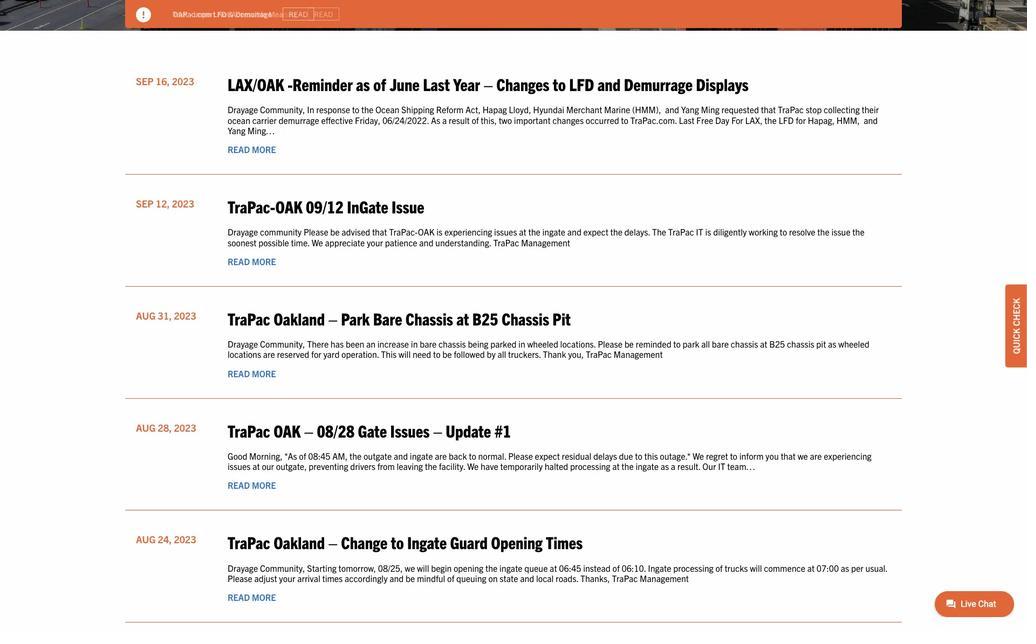 Task type: vqa. For each thing, say whether or not it's contained in the screenshot.
the More in the 'TraPac Oakland – Park Bare Chassis at B25 Chassis Pit' article
yes



Task type: describe. For each thing, give the bounding box(es) containing it.
aug for trapac oakland – park bare chassis at b25 chassis pit
[[136, 310, 156, 322]]

1 horizontal spatial we
[[467, 461, 479, 472]]

drayage for trapac oakland – change to ingate guard opening times
[[228, 563, 258, 574]]

that inside "drayage community, in response to the ocean shipping reform act, hapag lloyd, hyundai merchant marine (hmm),  and yang ming requested that trapac stop collecting their ocean carrier demurrage effective friday, 06/24/2022. as a result of this, two important changes occurred to trapac.com. last free day for lax, the lfd for hapag, hmm,  and yang ming…"
[[761, 104, 776, 115]]

issues inside good morning, *as of 08:45 am, the outgate and ingate are back to normal. please expect residual delays due to this outage.* we regret to inform you that we are experiencing issues at our outgate, preventing drivers from leaving the facility. we have temporarily halted processing at the ingate as a result. our it team…
[[228, 461, 251, 472]]

- for reminder
[[288, 74, 293, 95]]

operation.
[[341, 349, 379, 360]]

28,
[[158, 422, 172, 434]]

2023 for trapac oakland – park bare chassis at b25 chassis pit
[[174, 310, 196, 322]]

trapac right 'the'
[[668, 227, 694, 238]]

begin
[[431, 563, 452, 574]]

collecting
[[824, 104, 860, 115]]

change
[[341, 532, 387, 553]]

read more for trapac oakland – change to ingate guard opening times
[[228, 592, 276, 603]]

resolve
[[789, 227, 815, 238]]

0 vertical spatial trapac-
[[228, 196, 275, 217]]

quick
[[1011, 328, 1022, 354]]

usual.
[[865, 563, 887, 574]]

locations.
[[560, 339, 596, 350]]

ocean
[[228, 115, 250, 125]]

to up 08/25, on the bottom of the page
[[391, 532, 404, 553]]

oak - import not accessible meaning
[[173, 9, 297, 19]]

accordingly
[[345, 573, 388, 584]]

time.
[[291, 237, 310, 248]]

1 wheeled from the left
[[527, 339, 558, 350]]

ming
[[701, 104, 720, 115]]

0 vertical spatial last
[[423, 74, 450, 95]]

per
[[851, 563, 863, 574]]

ming…
[[247, 125, 275, 136]]

1 vertical spatial yang
[[228, 125, 245, 136]]

update
[[446, 420, 491, 441]]

the
[[652, 227, 666, 238]]

good
[[228, 451, 247, 462]]

of left trucks
[[716, 563, 723, 574]]

trapac oak – 08/28 gate issues – update #1 article
[[125, 410, 902, 511]]

lfd inside "drayage community, in response to the ocean shipping reform act, hapag lloyd, hyundai merchant marine (hmm),  and yang ming requested that trapac stop collecting their ocean carrier demurrage effective friday, 06/24/2022. as a result of this, two important changes occurred to trapac.com. last free day for lax, the lfd for hapag, hmm,  and yang ming…"
[[779, 115, 794, 125]]

to inside drayage community please be advised that trapac-oak is experiencing issues at the ingate and expect the delays. the trapac it is diligently working to resolve the issue the soonest possible time. we appreciate your patience and understanding. trapac management
[[780, 227, 787, 238]]

has
[[331, 339, 344, 350]]

locations
[[228, 349, 261, 360]]

ocean
[[375, 104, 399, 115]]

2023 for trapac oak – 08/28 gate issues – update #1
[[174, 422, 196, 434]]

reform
[[436, 104, 464, 115]]

– for issues
[[304, 420, 313, 441]]

trapac.com.
[[630, 115, 677, 125]]

preventing
[[309, 461, 348, 472]]

it inside drayage community please be advised that trapac-oak is experiencing issues at the ingate and expect the delays. the trapac it is diligently working to resolve the issue the soonest possible time. we appreciate your patience and understanding. trapac management
[[696, 227, 703, 238]]

read more for lax/oak -reminder as of june last year –  changes to lfd and demurrage displays
[[228, 144, 276, 155]]

drayage community, there has been an increase in bare chassis being parked in wheeled locations. please be reminded to park all bare chassis at b25 chassis pit as wheeled locations are reserved for yard operation. this will need to be followed by all truckers. thank you, trapac management
[[228, 339, 869, 360]]

0 vertical spatial b25
[[472, 308, 498, 329]]

to left park
[[673, 339, 681, 350]]

normal.
[[478, 451, 506, 462]]

more for trapac oakland – park bare chassis at b25 chassis pit
[[252, 368, 276, 379]]

to left this
[[635, 451, 642, 462]]

community
[[260, 227, 302, 238]]

be inside drayage community please be advised that trapac-oak is experiencing issues at the ingate and expect the delays. the trapac it is diligently working to resolve the issue the soonest possible time. we appreciate your patience and understanding. trapac management
[[330, 227, 340, 238]]

outgate,
[[276, 461, 307, 472]]

to right "occurred"
[[621, 115, 628, 125]]

team…
[[727, 461, 755, 472]]

– for chassis
[[328, 308, 338, 329]]

guard
[[450, 532, 488, 553]]

requested
[[721, 104, 759, 115]]

result.
[[677, 461, 700, 472]]

local
[[536, 573, 554, 584]]

to right response
[[352, 104, 359, 115]]

appreciate
[[325, 237, 365, 248]]

be left followed
[[442, 349, 452, 360]]

sep for lax/oak -reminder as of june last year –  changes to lfd and demurrage displays
[[136, 75, 154, 88]]

trapac inside drayage community, starting tomorrow, 08/25, we will begin opening the ingate queue at 06:45 instead of 06:10. ingate processing of trucks will commence at 07:00 as per usual. please adjust your arrival times accordingly and be mindful of queuing on state and local roads. thanks, trapac management
[[612, 573, 638, 584]]

trapac up adjust
[[228, 532, 270, 553]]

this
[[381, 349, 397, 360]]

temporarily
[[500, 461, 543, 472]]

0 horizontal spatial demurrage
[[235, 9, 272, 19]]

read more link for trapac-oak 09/12 ingate issue
[[228, 256, 276, 267]]

1 is from the left
[[437, 227, 442, 238]]

2 is from the left
[[705, 227, 711, 238]]

ingate inside drayage community please be advised that trapac-oak is experiencing issues at the ingate and expect the delays. the trapac it is diligently working to resolve the issue the soonest possible time. we appreciate your patience and understanding. trapac management
[[542, 227, 565, 238]]

0 vertical spatial ingate
[[407, 532, 447, 553]]

gate
[[358, 420, 387, 441]]

2 bare from the left
[[712, 339, 729, 350]]

have
[[481, 461, 498, 472]]

as up friday,
[[356, 74, 370, 95]]

read for trapac oakland – park bare chassis at b25 chassis pit
[[228, 368, 250, 379]]

09/12
[[306, 196, 344, 217]]

management inside drayage community, there has been an increase in bare chassis being parked in wheeled locations. please be reminded to park all bare chassis at b25 chassis pit as wheeled locations are reserved for yard operation. this will need to be followed by all truckers. thank you, trapac management
[[614, 349, 663, 360]]

morning,
[[249, 451, 282, 462]]

been
[[346, 339, 364, 350]]

hapag
[[483, 104, 507, 115]]

1 in from the left
[[411, 339, 418, 350]]

expect for trapac-oak 09/12 ingate issue
[[583, 227, 608, 238]]

mindful
[[417, 573, 445, 584]]

to right need
[[433, 349, 440, 360]]

oak inside drayage community please be advised that trapac-oak is experiencing issues at the ingate and expect the delays. the trapac it is diligently working to resolve the issue the soonest possible time. we appreciate your patience and understanding. trapac management
[[418, 227, 435, 238]]

yard
[[323, 349, 340, 360]]

please inside drayage community please be advised that trapac-oak is experiencing issues at the ingate and expect the delays. the trapac it is diligently working to resolve the issue the soonest possible time. we appreciate your patience and understanding. trapac management
[[304, 227, 328, 238]]

back
[[449, 451, 467, 462]]

aug 24, 2023
[[136, 534, 196, 546]]

trapac right understanding.
[[493, 237, 519, 248]]

of left 06:10.
[[613, 563, 620, 574]]

followed
[[454, 349, 485, 360]]

aug for trapac oak – 08/28 gate issues – update #1
[[136, 422, 156, 434]]

to up hyundai
[[553, 74, 566, 95]]

lax,
[[745, 115, 763, 125]]

trapac.com lfd & demurrage
[[173, 9, 272, 19]]

truckers.
[[508, 349, 541, 360]]

please inside drayage community, there has been an increase in bare chassis being parked in wheeled locations. please be reminded to park all bare chassis at b25 chassis pit as wheeled locations are reserved for yard operation. this will need to be followed by all truckers. thank you, trapac management
[[598, 339, 622, 350]]

at inside drayage community, there has been an increase in bare chassis being parked in wheeled locations. please be reminded to park all bare chassis at b25 chassis pit as wheeled locations are reserved for yard operation. this will need to be followed by all truckers. thank you, trapac management
[[760, 339, 767, 350]]

please inside drayage community, starting tomorrow, 08/25, we will begin opening the ingate queue at 06:45 instead of 06:10. ingate processing of trucks will commence at 07:00 as per usual. please adjust your arrival times accordingly and be mindful of queuing on state and local roads. thanks, trapac management
[[228, 573, 252, 584]]

16,
[[156, 75, 170, 88]]

more for trapac-oak 09/12 ingate issue
[[252, 256, 276, 267]]

parked
[[490, 339, 516, 350]]

pit
[[553, 308, 571, 329]]

as inside drayage community, there has been an increase in bare chassis being parked in wheeled locations. please be reminded to park all bare chassis at b25 chassis pit as wheeled locations are reserved for yard operation. this will need to be followed by all truckers. thank you, trapac management
[[828, 339, 836, 350]]

2 horizontal spatial are
[[810, 451, 822, 462]]

1 chassis from the left
[[406, 308, 453, 329]]

2 horizontal spatial we
[[693, 451, 704, 462]]

your inside drayage community please be advised that trapac-oak is experiencing issues at the ingate and expect the delays. the trapac it is diligently working to resolve the issue the soonest possible time. we appreciate your patience and understanding. trapac management
[[367, 237, 383, 248]]

community, for lax/oak -reminder as of june last year –  changes to lfd and demurrage displays
[[260, 104, 305, 115]]

08:45
[[308, 451, 330, 462]]

occurred
[[586, 115, 619, 125]]

park
[[683, 339, 699, 350]]

increase
[[377, 339, 409, 350]]

of inside "drayage community, in response to the ocean shipping reform act, hapag lloyd, hyundai merchant marine (hmm),  and yang ming requested that trapac stop collecting their ocean carrier demurrage effective friday, 06/24/2022. as a result of this, two important changes occurred to trapac.com. last free day for lax, the lfd for hapag, hmm,  and yang ming…"
[[472, 115, 479, 125]]

1 chassis from the left
[[439, 339, 466, 350]]

am,
[[332, 451, 348, 462]]

to right regret
[[730, 451, 737, 462]]

2 chassis from the left
[[502, 308, 549, 329]]

read more for trapac oak – 08/28 gate issues – update #1
[[228, 480, 276, 491]]

check
[[1011, 298, 1022, 326]]

effective
[[321, 115, 353, 125]]

0 horizontal spatial lfd
[[213, 9, 227, 19]]

it inside good morning, *as of 08:45 am, the outgate and ingate are back to normal. please expect residual delays due to this outage.* we regret to inform you that we are experiencing issues at our outgate, preventing drivers from leaving the facility. we have temporarily halted processing at the ingate as a result. our it team…
[[718, 461, 725, 472]]

trapac-oak 09/12 ingate issue article
[[125, 186, 902, 287]]

trapac oak – 08/28 gate issues – update #1
[[228, 420, 511, 441]]

&
[[228, 9, 234, 19]]

read for trapac oakland – change to ingate guard opening times
[[228, 592, 250, 603]]

read for lax/oak -reminder as of june last year –  changes to lfd and demurrage displays
[[228, 144, 250, 155]]

drayage for lax/oak -reminder as of june last year –  changes to lfd and demurrage displays
[[228, 104, 258, 115]]

being
[[468, 339, 488, 350]]

1 horizontal spatial will
[[417, 563, 429, 574]]

read link for oak - import not accessible meaning
[[308, 7, 339, 21]]

2023 for lax/oak -reminder as of june last year –  changes to lfd and demurrage displays
[[172, 75, 194, 88]]

2023 for trapac-oak 09/12 ingate issue
[[172, 198, 194, 210]]

june
[[390, 74, 420, 95]]

processing inside good morning, *as of 08:45 am, the outgate and ingate are back to normal. please expect residual delays due to this outage.* we regret to inform you that we are experiencing issues at our outgate, preventing drivers from leaving the facility. we have temporarily halted processing at the ingate as a result. our it team…
[[570, 461, 610, 472]]

experiencing inside drayage community please be advised that trapac-oak is experiencing issues at the ingate and expect the delays. the trapac it is diligently working to resolve the issue the soonest possible time. we appreciate your patience and understanding. trapac management
[[444, 227, 492, 238]]

by
[[487, 349, 496, 360]]

1 horizontal spatial are
[[435, 451, 447, 462]]

patience
[[385, 237, 417, 248]]

roads.
[[556, 573, 578, 584]]

possible
[[258, 237, 289, 248]]

due
[[619, 451, 633, 462]]

3 chassis from the left
[[787, 339, 814, 350]]

read more link for trapac oakland – park bare chassis at b25 chassis pit
[[228, 368, 276, 379]]

0 vertical spatial yang
[[681, 104, 699, 115]]

leaving
[[397, 461, 423, 472]]

trapac inside "drayage community, in response to the ocean shipping reform act, hapag lloyd, hyundai merchant marine (hmm),  and yang ming requested that trapac stop collecting their ocean carrier demurrage effective friday, 06/24/2022. as a result of this, two important changes occurred to trapac.com. last free day for lax, the lfd for hapag, hmm,  and yang ming…"
[[778, 104, 804, 115]]

read more for trapac oakland – park bare chassis at b25 chassis pit
[[228, 368, 276, 379]]

07:00
[[817, 563, 839, 574]]

trapac up good
[[228, 420, 270, 441]]

sep 12, 2023
[[136, 198, 194, 210]]

their
[[862, 104, 879, 115]]

read more link for lax/oak -reminder as of june last year –  changes to lfd and demurrage displays
[[228, 144, 276, 155]]

06/24/2022.
[[382, 115, 429, 125]]

1 horizontal spatial all
[[701, 339, 710, 350]]

we inside drayage community, starting tomorrow, 08/25, we will begin opening the ingate queue at 06:45 instead of 06:10. ingate processing of trucks will commence at 07:00 as per usual. please adjust your arrival times accordingly and be mindful of queuing on state and local roads. thanks, trapac management
[[405, 563, 415, 574]]

trapac oakland – park bare chassis at b25 chassis pit article
[[125, 298, 902, 399]]

trapac up locations
[[228, 308, 270, 329]]

for inside drayage community, there has been an increase in bare chassis being parked in wheeled locations. please be reminded to park all bare chassis at b25 chassis pit as wheeled locations are reserved for yard operation. this will need to be followed by all truckers. thank you, trapac management
[[311, 349, 321, 360]]

aug 28, 2023
[[136, 422, 196, 434]]

times
[[546, 532, 583, 553]]

trapac inside drayage community, there has been an increase in bare chassis being parked in wheeled locations. please be reminded to park all bare chassis at b25 chassis pit as wheeled locations are reserved for yard operation. this will need to be followed by all truckers. thank you, trapac management
[[586, 349, 612, 360]]

residual
[[562, 451, 591, 462]]

oak inside article
[[274, 420, 301, 441]]

in
[[307, 104, 314, 115]]

2 chassis from the left
[[731, 339, 758, 350]]



Task type: locate. For each thing, give the bounding box(es) containing it.
1 drayage from the top
[[228, 104, 258, 115]]

2 horizontal spatial chassis
[[787, 339, 814, 350]]

4 read more from the top
[[228, 480, 276, 491]]

trapac-
[[228, 196, 275, 217], [389, 227, 418, 238]]

to right back
[[469, 451, 476, 462]]

3 aug from the top
[[136, 534, 156, 546]]

0 horizontal spatial is
[[437, 227, 442, 238]]

chassis right park
[[731, 339, 758, 350]]

read more down ming…
[[228, 144, 276, 155]]

sep left 12,
[[136, 198, 154, 210]]

community, left there
[[260, 339, 305, 350]]

sep for trapac-oak 09/12 ingate issue
[[136, 198, 154, 210]]

2023 inside trapac oakland – park bare chassis at b25 chassis pit article
[[174, 310, 196, 322]]

2 in from the left
[[518, 339, 525, 350]]

it
[[696, 227, 703, 238], [718, 461, 725, 472]]

08/28
[[317, 420, 355, 441]]

– right issues
[[433, 420, 442, 441]]

reserved
[[277, 349, 309, 360]]

thank
[[543, 349, 566, 360]]

of left june
[[373, 74, 386, 95]]

your inside drayage community, starting tomorrow, 08/25, we will begin opening the ingate queue at 06:45 instead of 06:10. ingate processing of trucks will commence at 07:00 as per usual. please adjust your arrival times accordingly and be mindful of queuing on state and local roads. thanks, trapac management
[[279, 573, 295, 584]]

that inside good morning, *as of 08:45 am, the outgate and ingate are back to normal. please expect residual delays due to this outage.* we regret to inform you that we are experiencing issues at our outgate, preventing drivers from leaving the facility. we have temporarily halted processing at the ingate as a result. our it team…
[[781, 451, 796, 462]]

displays
[[696, 74, 749, 95]]

b25 up being
[[472, 308, 498, 329]]

drayage inside drayage community, there has been an increase in bare chassis being parked in wheeled locations. please be reminded to park all bare chassis at b25 chassis pit as wheeled locations are reserved for yard operation. this will need to be followed by all truckers. thank you, trapac management
[[228, 339, 258, 350]]

0 horizontal spatial for
[[311, 349, 321, 360]]

read more link inside lax/oak -reminder as of june last year –  changes to lfd and demurrage displays article
[[228, 144, 276, 155]]

0 vertical spatial processing
[[570, 461, 610, 472]]

trapac- up soonest
[[228, 196, 275, 217]]

for
[[731, 115, 743, 125]]

more for trapac oakland – change to ingate guard opening times
[[252, 592, 276, 603]]

wheeled
[[527, 339, 558, 350], [838, 339, 869, 350]]

processing inside drayage community, starting tomorrow, 08/25, we will begin opening the ingate queue at 06:45 instead of 06:10. ingate processing of trucks will commence at 07:00 as per usual. please adjust your arrival times accordingly and be mindful of queuing on state and local roads. thanks, trapac management
[[673, 563, 714, 574]]

2 horizontal spatial lfd
[[779, 115, 794, 125]]

1 horizontal spatial for
[[796, 115, 806, 125]]

marine
[[604, 104, 630, 115]]

2 vertical spatial that
[[781, 451, 796, 462]]

in right the parked
[[518, 339, 525, 350]]

as
[[431, 115, 440, 125]]

1 horizontal spatial -
[[288, 74, 293, 95]]

0 horizontal spatial experiencing
[[444, 227, 492, 238]]

0 vertical spatial your
[[367, 237, 383, 248]]

read more inside trapac oakland – change to ingate guard opening times article
[[228, 592, 276, 603]]

0 horizontal spatial all
[[498, 349, 506, 360]]

read more down locations
[[228, 368, 276, 379]]

lax/oak
[[228, 74, 284, 95]]

1 vertical spatial that
[[372, 227, 387, 238]]

1 aug from the top
[[136, 310, 156, 322]]

– left '08/28'
[[304, 420, 313, 441]]

regret
[[706, 451, 728, 462]]

drivers
[[350, 461, 375, 472]]

changes
[[496, 74, 549, 95]]

of right *as on the left bottom of page
[[299, 451, 306, 462]]

aug inside trapac oakland – park bare chassis at b25 chassis pit article
[[136, 310, 156, 322]]

– right year
[[484, 74, 493, 95]]

1 vertical spatial oakland
[[274, 532, 325, 553]]

1 vertical spatial issues
[[228, 461, 251, 472]]

and inside good morning, *as of 08:45 am, the outgate and ingate are back to normal. please expect residual delays due to this outage.* we regret to inform you that we are experiencing issues at our outgate, preventing drivers from leaving the facility. we have temporarily halted processing at the ingate as a result. our it team…
[[394, 451, 408, 462]]

expect
[[583, 227, 608, 238], [535, 451, 560, 462]]

1 horizontal spatial that
[[761, 104, 776, 115]]

read for trapac oak – 08/28 gate issues – update #1
[[228, 480, 250, 491]]

1 vertical spatial your
[[279, 573, 295, 584]]

0 horizontal spatial -
[[189, 9, 192, 19]]

issues inside drayage community please be advised that trapac-oak is experiencing issues at the ingate and expect the delays. the trapac it is diligently working to resolve the issue the soonest possible time. we appreciate your patience and understanding. trapac management
[[494, 227, 517, 238]]

we
[[312, 237, 323, 248], [693, 451, 704, 462], [467, 461, 479, 472]]

your
[[367, 237, 383, 248], [279, 573, 295, 584]]

1 horizontal spatial in
[[518, 339, 525, 350]]

drayage for trapac-oak 09/12 ingate issue
[[228, 227, 258, 238]]

that right the you
[[781, 451, 796, 462]]

lfd up merchant
[[569, 74, 594, 95]]

0 horizontal spatial yang
[[228, 125, 245, 136]]

read for trapac-oak 09/12 ingate issue
[[228, 256, 250, 267]]

expect inside drayage community please be advised that trapac-oak is experiencing issues at the ingate and expect the delays. the trapac it is diligently working to resolve the issue the soonest possible time. we appreciate your patience and understanding. trapac management
[[583, 227, 608, 238]]

commence
[[764, 563, 805, 574]]

1 horizontal spatial chassis
[[502, 308, 549, 329]]

two
[[499, 115, 512, 125]]

are left reserved
[[263, 349, 275, 360]]

more down our
[[252, 480, 276, 491]]

read more for trapac-oak 09/12 ingate issue
[[228, 256, 276, 267]]

oak
[[173, 9, 188, 19], [275, 196, 303, 217], [418, 227, 435, 238], [274, 420, 301, 441]]

0 horizontal spatial it
[[696, 227, 703, 238]]

result
[[449, 115, 470, 125]]

read inside trapac oakland – change to ingate guard opening times article
[[228, 592, 250, 603]]

more down ming…
[[252, 144, 276, 155]]

0 vertical spatial demurrage
[[235, 9, 272, 19]]

ingate inside drayage community, starting tomorrow, 08/25, we will begin opening the ingate queue at 06:45 instead of 06:10. ingate processing of trucks will commence at 07:00 as per usual. please adjust your arrival times accordingly and be mindful of queuing on state and local roads. thanks, trapac management
[[500, 563, 523, 574]]

1 horizontal spatial a
[[671, 461, 675, 472]]

we inside good morning, *as of 08:45 am, the outgate and ingate are back to normal. please expect residual delays due to this outage.* we regret to inform you that we are experiencing issues at our outgate, preventing drivers from leaving the facility. we have temporarily halted processing at the ingate as a result. our it team…
[[798, 451, 808, 462]]

0 vertical spatial oakland
[[274, 308, 325, 329]]

community, left in
[[260, 104, 305, 115]]

import
[[194, 9, 216, 19]]

please inside good morning, *as of 08:45 am, the outgate and ingate are back to normal. please expect residual delays due to this outage.* we regret to inform you that we are experiencing issues at our outgate, preventing drivers from leaving the facility. we have temporarily halted processing at the ingate as a result. our it team…
[[508, 451, 533, 462]]

2 horizontal spatial that
[[781, 451, 796, 462]]

yang
[[681, 104, 699, 115], [228, 125, 245, 136]]

experiencing inside good morning, *as of 08:45 am, the outgate and ingate are back to normal. please expect residual delays due to this outage.* we regret to inform you that we are experiencing issues at our outgate, preventing drivers from leaving the facility. we have temporarily halted processing at the ingate as a result. our it team…
[[824, 451, 872, 462]]

wheeled down pit
[[527, 339, 558, 350]]

trapac right thanks,
[[612, 573, 638, 584]]

aug for trapac oakland – change to ingate guard opening times
[[136, 534, 156, 546]]

are left back
[[435, 451, 447, 462]]

read inside lax/oak -reminder as of june last year –  changes to lfd and demurrage displays article
[[228, 144, 250, 155]]

0 vertical spatial for
[[796, 115, 806, 125]]

that inside drayage community please be advised that trapac-oak is experiencing issues at the ingate and expect the delays. the trapac it is diligently working to resolve the issue the soonest possible time. we appreciate your patience and understanding. trapac management
[[372, 227, 387, 238]]

4 read more link from the top
[[228, 480, 276, 491]]

for inside "drayage community, in response to the ocean shipping reform act, hapag lloyd, hyundai merchant marine (hmm),  and yang ming requested that trapac stop collecting their ocean carrier demurrage effective friday, 06/24/2022. as a result of this, two important changes occurred to trapac.com. last free day for lax, the lfd for hapag, hmm,  and yang ming…"
[[796, 115, 806, 125]]

read more link down soonest
[[228, 256, 276, 267]]

delays
[[593, 451, 617, 462]]

2 read more from the top
[[228, 256, 276, 267]]

1 vertical spatial demurrage
[[624, 74, 693, 95]]

accessible
[[231, 9, 267, 19]]

of left this,
[[472, 115, 479, 125]]

1 horizontal spatial experiencing
[[824, 451, 872, 462]]

ingate right 06:10.
[[648, 563, 671, 574]]

a
[[442, 115, 447, 125], [671, 461, 675, 472]]

aug left 24,
[[136, 534, 156, 546]]

read more link down our
[[228, 480, 276, 491]]

sep left 16,
[[136, 75, 154, 88]]

meaning
[[268, 9, 297, 19]]

1 read link from the left
[[283, 7, 314, 21]]

it right our
[[718, 461, 725, 472]]

1 community, from the top
[[260, 104, 305, 115]]

sep inside lax/oak -reminder as of june last year –  changes to lfd and demurrage displays article
[[136, 75, 154, 88]]

0 horizontal spatial we
[[405, 563, 415, 574]]

2 vertical spatial aug
[[136, 534, 156, 546]]

the inside drayage community, starting tomorrow, 08/25, we will begin opening the ingate queue at 06:45 instead of 06:10. ingate processing of trucks will commence at 07:00 as per usual. please adjust your arrival times accordingly and be mindful of queuing on state and local roads. thanks, trapac management
[[485, 563, 498, 574]]

chassis left pit on the bottom of page
[[787, 339, 814, 350]]

a inside "drayage community, in response to the ocean shipping reform act, hapag lloyd, hyundai merchant marine (hmm),  and yang ming requested that trapac stop collecting their ocean carrier demurrage effective friday, 06/24/2022. as a result of this, two important changes occurred to trapac.com. last free day for lax, the lfd for hapag, hmm,  and yang ming…"
[[442, 115, 447, 125]]

lfd left stop
[[779, 115, 794, 125]]

oakland for change
[[274, 532, 325, 553]]

please
[[304, 227, 328, 238], [598, 339, 622, 350], [508, 451, 533, 462], [228, 573, 252, 584]]

opening
[[454, 563, 483, 574]]

we right 08/25, on the bottom of the page
[[405, 563, 415, 574]]

1 vertical spatial trapac-
[[389, 227, 418, 238]]

aug inside trapac oakland – change to ingate guard opening times article
[[136, 534, 156, 546]]

2 more from the top
[[252, 256, 276, 267]]

trapac- inside drayage community please be advised that trapac-oak is experiencing issues at the ingate and expect the delays. the trapac it is diligently working to resolve the issue the soonest possible time. we appreciate your patience and understanding. trapac management
[[389, 227, 418, 238]]

advised
[[342, 227, 370, 238]]

at inside drayage community please be advised that trapac-oak is experiencing issues at the ingate and expect the delays. the trapac it is diligently working to resolve the issue the soonest possible time. we appreciate your patience and understanding. trapac management
[[519, 227, 526, 238]]

aug inside trapac oak – 08/28 gate issues – update #1 article
[[136, 422, 156, 434]]

1 horizontal spatial your
[[367, 237, 383, 248]]

there
[[307, 339, 329, 350]]

1 horizontal spatial bare
[[712, 339, 729, 350]]

important
[[514, 115, 551, 125]]

0 vertical spatial lfd
[[213, 9, 227, 19]]

from
[[377, 461, 395, 472]]

3 drayage from the top
[[228, 339, 258, 350]]

you,
[[568, 349, 584, 360]]

are right the you
[[810, 451, 822, 462]]

1 vertical spatial a
[[671, 461, 675, 472]]

0 vertical spatial sep
[[136, 75, 154, 88]]

2 read link from the left
[[308, 7, 339, 21]]

2 community, from the top
[[260, 339, 305, 350]]

community, for trapac oakland – change to ingate guard opening times
[[260, 563, 305, 574]]

of
[[373, 74, 386, 95], [472, 115, 479, 125], [299, 451, 306, 462], [613, 563, 620, 574], [716, 563, 723, 574], [447, 573, 454, 584]]

diligently
[[713, 227, 747, 238]]

yang left ming
[[681, 104, 699, 115]]

will inside drayage community, there has been an increase in bare chassis being parked in wheeled locations. please be reminded to park all bare chassis at b25 chassis pit as wheeled locations are reserved for yard operation. this will need to be followed by all truckers. thank you, trapac management
[[399, 349, 411, 360]]

aug left '28,'
[[136, 422, 156, 434]]

on
[[488, 573, 498, 584]]

3 more from the top
[[252, 368, 276, 379]]

lloyd,
[[509, 104, 531, 115]]

of inside good morning, *as of 08:45 am, the outgate and ingate are back to normal. please expect residual delays due to this outage.* we regret to inform you that we are experiencing issues at our outgate, preventing drivers from leaving the facility. we have temporarily halted processing at the ingate as a result. our it team…
[[299, 451, 306, 462]]

chassis up need
[[406, 308, 453, 329]]

0 horizontal spatial that
[[372, 227, 387, 238]]

expect left delays.
[[583, 227, 608, 238]]

expect left residual on the bottom of page
[[535, 451, 560, 462]]

our
[[262, 461, 274, 472]]

0 vertical spatial management
[[521, 237, 570, 248]]

delays.
[[624, 227, 650, 238]]

3 read more from the top
[[228, 368, 276, 379]]

1 vertical spatial experiencing
[[824, 451, 872, 462]]

2023 right 16,
[[172, 75, 194, 88]]

1 horizontal spatial expect
[[583, 227, 608, 238]]

2 vertical spatial management
[[640, 573, 689, 584]]

trapac.com
[[173, 9, 211, 19]]

more inside trapac oakland – park bare chassis at b25 chassis pit article
[[252, 368, 276, 379]]

your right adjust
[[279, 573, 295, 584]]

1 vertical spatial -
[[288, 74, 293, 95]]

0 horizontal spatial trapac-
[[228, 196, 275, 217]]

we inside drayage community please be advised that trapac-oak is experiencing issues at the ingate and expect the delays. the trapac it is diligently working to resolve the issue the soonest possible time. we appreciate your patience and understanding. trapac management
[[312, 237, 323, 248]]

more down locations
[[252, 368, 276, 379]]

0 vertical spatial that
[[761, 104, 776, 115]]

2023 inside lax/oak -reminder as of june last year –  changes to lfd and demurrage displays article
[[172, 75, 194, 88]]

2 sep from the top
[[136, 198, 154, 210]]

4 more from the top
[[252, 480, 276, 491]]

– for ingate
[[328, 532, 338, 553]]

0 vertical spatial a
[[442, 115, 447, 125]]

read more link for trapac oak – 08/28 gate issues – update #1
[[228, 480, 276, 491]]

will right trucks
[[750, 563, 762, 574]]

0 horizontal spatial ingate
[[407, 532, 447, 553]]

last inside "drayage community, in response to the ocean shipping reform act, hapag lloyd, hyundai merchant marine (hmm),  and yang ming requested that trapac stop collecting their ocean carrier demurrage effective friday, 06/24/2022. as a result of this, two important changes occurred to trapac.com. last free day for lax, the lfd for hapag, hmm,  and yang ming…"
[[679, 115, 694, 125]]

1 vertical spatial ingate
[[648, 563, 671, 574]]

to left resolve
[[780, 227, 787, 238]]

oakland up starting
[[274, 532, 325, 553]]

1 horizontal spatial issues
[[494, 227, 517, 238]]

0 vertical spatial community,
[[260, 104, 305, 115]]

2 drayage from the top
[[228, 227, 258, 238]]

1 vertical spatial expect
[[535, 451, 560, 462]]

read inside trapac oakland – park bare chassis at b25 chassis pit article
[[228, 368, 250, 379]]

in right increase
[[411, 339, 418, 350]]

of right mindful
[[447, 573, 454, 584]]

read more link for trapac oakland – change to ingate guard opening times
[[228, 592, 276, 603]]

2 read more link from the top
[[228, 256, 276, 267]]

community, inside drayage community, there has been an increase in bare chassis being parked in wheeled locations. please be reminded to park all bare chassis at b25 chassis pit as wheeled locations are reserved for yard operation. this will need to be followed by all truckers. thank you, trapac management
[[260, 339, 305, 350]]

for left yard
[[311, 349, 321, 360]]

ingate
[[542, 227, 565, 238], [410, 451, 433, 462], [636, 461, 659, 472], [500, 563, 523, 574]]

ingate
[[407, 532, 447, 553], [648, 563, 671, 574]]

read more link down adjust
[[228, 592, 276, 603]]

oakland for park
[[274, 308, 325, 329]]

1 horizontal spatial it
[[718, 461, 725, 472]]

lax/oak -reminder as of june last year –  changes to lfd and demurrage displays
[[228, 74, 749, 95]]

be left reminded
[[624, 339, 634, 350]]

as right pit on the bottom of page
[[828, 339, 836, 350]]

– left park at left
[[328, 308, 338, 329]]

read more down adjust
[[228, 592, 276, 603]]

ingate inside drayage community, starting tomorrow, 08/25, we will begin opening the ingate queue at 06:45 instead of 06:10. ingate processing of trucks will commence at 07:00 as per usual. please adjust your arrival times accordingly and be mindful of queuing on state and local roads. thanks, trapac management
[[648, 563, 671, 574]]

1 sep from the top
[[136, 75, 154, 88]]

read more inside the trapac-oak 09/12 ingate issue article
[[228, 256, 276, 267]]

3 read more link from the top
[[228, 368, 276, 379]]

0 horizontal spatial wheeled
[[527, 339, 558, 350]]

please right locations.
[[598, 339, 622, 350]]

for
[[796, 115, 806, 125], [311, 349, 321, 360]]

1 vertical spatial b25
[[769, 339, 785, 350]]

queue
[[524, 563, 548, 574]]

state
[[500, 573, 518, 584]]

expect inside good morning, *as of 08:45 am, the outgate and ingate are back to normal. please expect residual delays due to this outage.* we regret to inform you that we are experiencing issues at our outgate, preventing drivers from leaving the facility. we have temporarily halted processing at the ingate as a result. our it team…
[[535, 451, 560, 462]]

you
[[765, 451, 779, 462]]

2 oakland from the top
[[274, 532, 325, 553]]

at
[[519, 227, 526, 238], [456, 308, 469, 329], [760, 339, 767, 350], [253, 461, 260, 472], [612, 461, 620, 472], [550, 563, 557, 574], [807, 563, 815, 574]]

that right requested
[[761, 104, 776, 115]]

a left the result.
[[671, 461, 675, 472]]

more for trapac oak – 08/28 gate issues – update #1
[[252, 480, 276, 491]]

issue
[[831, 227, 850, 238]]

1 vertical spatial for
[[311, 349, 321, 360]]

1 vertical spatial aug
[[136, 422, 156, 434]]

as inside good morning, *as of 08:45 am, the outgate and ingate are back to normal. please expect residual delays due to this outage.* we regret to inform you that we are experiencing issues at our outgate, preventing drivers from leaving the facility. we have temporarily halted processing at the ingate as a result. our it team…
[[661, 461, 669, 472]]

more down possible
[[252, 256, 276, 267]]

read more down soonest
[[228, 256, 276, 267]]

a right as
[[442, 115, 447, 125]]

yang left ming…
[[228, 125, 245, 136]]

more inside trapac oakland – change to ingate guard opening times article
[[252, 592, 276, 603]]

read link for trapac.com lfd & demurrage
[[283, 7, 314, 21]]

drayage inside "drayage community, in response to the ocean shipping reform act, hapag lloyd, hyundai merchant marine (hmm),  and yang ming requested that trapac stop collecting their ocean carrier demurrage effective friday, 06/24/2022. as a result of this, two important changes occurred to trapac.com. last free day for lax, the lfd for hapag, hmm,  and yang ming…"
[[228, 104, 258, 115]]

last
[[423, 74, 450, 95], [679, 115, 694, 125]]

community, inside "drayage community, in response to the ocean shipping reform act, hapag lloyd, hyundai merchant marine (hmm),  and yang ming requested that trapac stop collecting their ocean carrier demurrage effective friday, 06/24/2022. as a result of this, two important changes occurred to trapac.com. last free day for lax, the lfd for hapag, hmm,  and yang ming…"
[[260, 104, 305, 115]]

1 oakland from the top
[[274, 308, 325, 329]]

are inside drayage community, there has been an increase in bare chassis being parked in wheeled locations. please be reminded to park all bare chassis at b25 chassis pit as wheeled locations are reserved for yard operation. this will need to be followed by all truckers. thank you, trapac management
[[263, 349, 275, 360]]

- for import
[[189, 9, 192, 19]]

your left patience
[[367, 237, 383, 248]]

2023 inside trapac oakland – change to ingate guard opening times article
[[174, 534, 196, 546]]

2 wheeled from the left
[[838, 339, 869, 350]]

1 vertical spatial sep
[[136, 198, 154, 210]]

2 horizontal spatial will
[[750, 563, 762, 574]]

reminder
[[293, 74, 353, 95]]

1 vertical spatial management
[[614, 349, 663, 360]]

- inside lax/oak -reminder as of june last year –  changes to lfd and demurrage displays article
[[288, 74, 293, 95]]

1 more from the top
[[252, 144, 276, 155]]

more down adjust
[[252, 592, 276, 603]]

2 aug from the top
[[136, 422, 156, 434]]

1 vertical spatial we
[[405, 563, 415, 574]]

drayage inside drayage community, starting tomorrow, 08/25, we will begin opening the ingate queue at 06:45 instead of 06:10. ingate processing of trucks will commence at 07:00 as per usual. please adjust your arrival times accordingly and be mindful of queuing on state and local roads. thanks, trapac management
[[228, 563, 258, 574]]

5 read more from the top
[[228, 592, 276, 603]]

management inside drayage community please be advised that trapac-oak is experiencing issues at the ingate and expect the delays. the trapac it is diligently working to resolve the issue the soonest possible time. we appreciate your patience and understanding. trapac management
[[521, 237, 570, 248]]

0 horizontal spatial chassis
[[406, 308, 453, 329]]

1 vertical spatial community,
[[260, 339, 305, 350]]

aug left 31,
[[136, 310, 156, 322]]

5 read more link from the top
[[228, 592, 276, 603]]

please down 09/12
[[304, 227, 328, 238]]

management inside drayage community, starting tomorrow, 08/25, we will begin opening the ingate queue at 06:45 instead of 06:10. ingate processing of trucks will commence at 07:00 as per usual. please adjust your arrival times accordingly and be mindful of queuing on state and local roads. thanks, trapac management
[[640, 573, 689, 584]]

1 vertical spatial it
[[718, 461, 725, 472]]

1 vertical spatial processing
[[673, 563, 714, 574]]

read more link down ming…
[[228, 144, 276, 155]]

1 vertical spatial lfd
[[569, 74, 594, 95]]

oak up *as on the left bottom of page
[[274, 420, 301, 441]]

trapac oakland – change to ingate guard opening times article
[[125, 522, 902, 623]]

as inside drayage community, starting tomorrow, 08/25, we will begin opening the ingate queue at 06:45 instead of 06:10. ingate processing of trucks will commence at 07:00 as per usual. please adjust your arrival times accordingly and be mindful of queuing on state and local roads. thanks, trapac management
[[841, 563, 849, 574]]

1 horizontal spatial ingate
[[648, 563, 671, 574]]

are
[[263, 349, 275, 360], [435, 451, 447, 462], [810, 451, 822, 462]]

3 community, from the top
[[260, 563, 305, 574]]

1 bare from the left
[[420, 339, 437, 350]]

0 vertical spatial aug
[[136, 310, 156, 322]]

and
[[597, 74, 621, 95], [665, 104, 679, 115], [864, 115, 878, 125], [567, 227, 581, 238], [419, 237, 433, 248], [394, 451, 408, 462], [390, 573, 404, 584], [520, 573, 534, 584]]

0 vertical spatial expect
[[583, 227, 608, 238]]

0 horizontal spatial your
[[279, 573, 295, 584]]

we
[[798, 451, 808, 462], [405, 563, 415, 574]]

1 horizontal spatial wheeled
[[838, 339, 869, 350]]

2023 right 31,
[[174, 310, 196, 322]]

facility.
[[439, 461, 465, 472]]

1 horizontal spatial last
[[679, 115, 694, 125]]

– up starting
[[328, 532, 338, 553]]

0 horizontal spatial expect
[[535, 451, 560, 462]]

more inside the trapac-oak 09/12 ingate issue article
[[252, 256, 276, 267]]

read inside the trapac-oak 09/12 ingate issue article
[[228, 256, 250, 267]]

more for lax/oak -reminder as of june last year –  changes to lfd and demurrage displays
[[252, 144, 276, 155]]

for left hapag,
[[796, 115, 806, 125]]

bare right increase
[[420, 339, 437, 350]]

will left begin
[[417, 563, 429, 574]]

1 horizontal spatial processing
[[673, 563, 714, 574]]

be left mindful
[[406, 573, 415, 584]]

read more inside lax/oak -reminder as of june last year –  changes to lfd and demurrage displays article
[[228, 144, 276, 155]]

demurrage inside article
[[624, 74, 693, 95]]

read more link inside the trapac-oak 09/12 ingate issue article
[[228, 256, 276, 267]]

read more link inside trapac oakland – park bare chassis at b25 chassis pit article
[[228, 368, 276, 379]]

0 vertical spatial issues
[[494, 227, 517, 238]]

b25 inside drayage community, there has been an increase in bare chassis being parked in wheeled locations. please be reminded to park all bare chassis at b25 chassis pit as wheeled locations are reserved for yard operation. this will need to be followed by all truckers. thank you, trapac management
[[769, 339, 785, 350]]

0 horizontal spatial are
[[263, 349, 275, 360]]

more inside lax/oak -reminder as of june last year –  changes to lfd and demurrage displays article
[[252, 144, 276, 155]]

read inside trapac oak – 08/28 gate issues – update #1 article
[[228, 480, 250, 491]]

0 horizontal spatial a
[[442, 115, 447, 125]]

expect for trapac oak – 08/28 gate issues – update #1
[[535, 451, 560, 462]]

read more link down locations
[[228, 368, 276, 379]]

bare right park
[[712, 339, 729, 350]]

2 vertical spatial lfd
[[779, 115, 794, 125]]

trapac- down issue on the top of page
[[389, 227, 418, 238]]

park
[[341, 308, 370, 329]]

please right normal.
[[508, 451, 533, 462]]

ingate
[[347, 196, 388, 217]]

31,
[[158, 310, 172, 322]]

2023 for trapac oakland – change to ingate guard opening times
[[174, 534, 196, 546]]

read more inside trapac oak – 08/28 gate issues – update #1 article
[[228, 480, 276, 491]]

starting
[[307, 563, 337, 574]]

a inside good morning, *as of 08:45 am, the outgate and ingate are back to normal. please expect residual delays due to this outage.* we regret to inform you that we are experiencing issues at our outgate, preventing drivers from leaving the facility. we have temporarily halted processing at the ingate as a result. our it team…
[[671, 461, 675, 472]]

2023
[[172, 75, 194, 88], [172, 198, 194, 210], [174, 310, 196, 322], [174, 422, 196, 434], [174, 534, 196, 546]]

as right this
[[661, 461, 669, 472]]

be inside drayage community, starting tomorrow, 08/25, we will begin opening the ingate queue at 06:45 instead of 06:10. ingate processing of trucks will commence at 07:00 as per usual. please adjust your arrival times accordingly and be mindful of queuing on state and local roads. thanks, trapac management
[[406, 573, 415, 584]]

sep
[[136, 75, 154, 88], [136, 198, 154, 210]]

4 drayage from the top
[[228, 563, 258, 574]]

all right park
[[701, 339, 710, 350]]

reminded
[[636, 339, 671, 350]]

drayage inside drayage community please be advised that trapac-oak is experiencing issues at the ingate and expect the delays. the trapac it is diligently working to resolve the issue the soonest possible time. we appreciate your patience and understanding. trapac management
[[228, 227, 258, 238]]

1 read more link from the top
[[228, 144, 276, 155]]

processing left trucks
[[673, 563, 714, 574]]

2023 right '28,'
[[174, 422, 196, 434]]

2023 inside trapac oak – 08/28 gate issues – update #1 article
[[174, 422, 196, 434]]

drayage community, in response to the ocean shipping reform act, hapag lloyd, hyundai merchant marine (hmm),  and yang ming requested that trapac stop collecting their ocean carrier demurrage effective friday, 06/24/2022. as a result of this, two important changes occurred to trapac.com. last free day for lax, the lfd for hapag, hmm,  and yang ming…
[[228, 104, 879, 136]]

5 more from the top
[[252, 592, 276, 603]]

read more
[[228, 144, 276, 155], [228, 256, 276, 267], [228, 368, 276, 379], [228, 480, 276, 491], [228, 592, 276, 603]]

free
[[696, 115, 713, 125]]

hapag,
[[808, 115, 835, 125]]

0 horizontal spatial chassis
[[439, 339, 466, 350]]

drayage for trapac oakland – park bare chassis at b25 chassis pit
[[228, 339, 258, 350]]

tomorrow,
[[339, 563, 376, 574]]

0 horizontal spatial we
[[312, 237, 323, 248]]

trucks
[[725, 563, 748, 574]]

1 horizontal spatial b25
[[769, 339, 785, 350]]

1 horizontal spatial yang
[[681, 104, 699, 115]]

lax/oak -reminder as of june last year –  changes to lfd and demurrage displays article
[[125, 63, 902, 175]]

issues right understanding.
[[494, 227, 517, 238]]

shipping
[[401, 104, 434, 115]]

in
[[411, 339, 418, 350], [518, 339, 525, 350]]

read more link inside trapac oakland – change to ingate guard opening times article
[[228, 592, 276, 603]]

0 vertical spatial -
[[189, 9, 192, 19]]

1 horizontal spatial we
[[798, 451, 808, 462]]

1 read more from the top
[[228, 144, 276, 155]]

2023 inside the trapac-oak 09/12 ingate issue article
[[172, 198, 194, 210]]

we right time.
[[312, 237, 323, 248]]

0 horizontal spatial processing
[[570, 461, 610, 472]]

trapac-oak 09/12 ingate issue
[[228, 196, 424, 217]]

read more link inside trapac oak – 08/28 gate issues – update #1 article
[[228, 480, 276, 491]]

0 vertical spatial it
[[696, 227, 703, 238]]

1 horizontal spatial lfd
[[569, 74, 594, 95]]

all
[[701, 339, 710, 350], [498, 349, 506, 360]]

oak up community
[[275, 196, 303, 217]]

2 vertical spatial community,
[[260, 563, 305, 574]]

read more inside trapac oakland – park bare chassis at b25 chassis pit article
[[228, 368, 276, 379]]

act,
[[465, 104, 481, 115]]

is left diligently
[[705, 227, 711, 238]]

trapac oakland – change to ingate guard opening times
[[228, 532, 583, 553]]

community, for trapac oakland – park bare chassis at b25 chassis pit
[[260, 339, 305, 350]]

more inside trapac oak – 08/28 gate issues – update #1 article
[[252, 480, 276, 491]]

year
[[453, 74, 480, 95]]

issues
[[390, 420, 430, 441]]

24,
[[158, 534, 172, 546]]

0 horizontal spatial will
[[399, 349, 411, 360]]

community, inside drayage community, starting tomorrow, 08/25, we will begin opening the ingate queue at 06:45 instead of 06:10. ingate processing of trucks will commence at 07:00 as per usual. please adjust your arrival times accordingly and be mindful of queuing on state and local roads. thanks, trapac management
[[260, 563, 305, 574]]

solid image
[[136, 8, 151, 23]]

1 horizontal spatial trapac-
[[389, 227, 418, 238]]

all right "by"
[[498, 349, 506, 360]]

issues left our
[[228, 461, 251, 472]]

sep inside the trapac-oak 09/12 ingate issue article
[[136, 198, 154, 210]]

that
[[761, 104, 776, 115], [372, 227, 387, 238], [781, 451, 796, 462]]

oak left the import
[[173, 9, 188, 19]]



